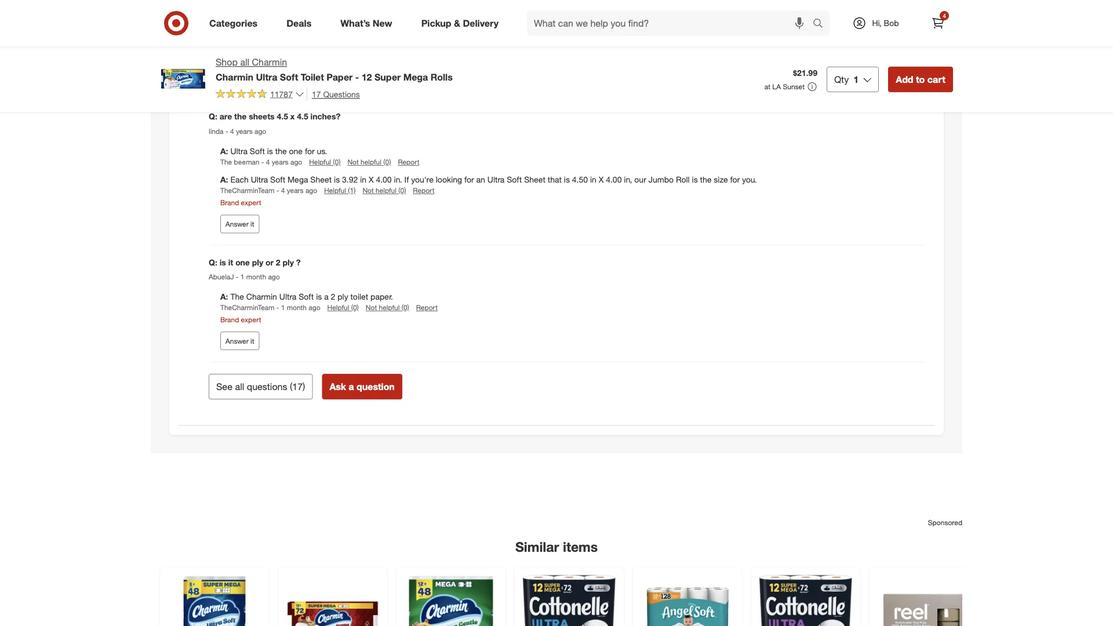 Task type: vqa. For each thing, say whether or not it's contained in the screenshot.
since
yes



Task type: locate. For each thing, give the bounding box(es) containing it.
0 horizontal spatial in
[[360, 175, 367, 185]]

1 vertical spatial answer
[[226, 220, 249, 228]]

0 horizontal spatial month
[[246, 272, 266, 281]]

not helpful  (0) button down paper.
[[366, 303, 409, 313]]

2 vertical spatial answer it
[[226, 337, 254, 345]]

0 vertical spatial brand
[[220, 24, 239, 33]]

answer it down the shop
[[226, 74, 254, 83]]

helpful  (0) button down us.
[[309, 157, 341, 167]]

shop
[[216, 57, 238, 68]]

the
[[234, 111, 247, 122], [275, 146, 287, 156], [700, 175, 712, 185]]

0 vertical spatial helpful  (0)
[[324, 12, 356, 21]]

all
[[240, 57, 249, 68], [235, 381, 244, 392]]

abuelaj
[[209, 272, 234, 281]]

sheet up helpful  (1)
[[310, 175, 332, 185]]

answer it button down thecharminteam - 4 years ago
[[220, 215, 260, 233]]

soft inside shop all charmin charmin ultra soft toilet paper - 12 super mega rolls
[[280, 71, 298, 83]]

report button for thecharminteam - 1 month ago
[[416, 303, 438, 313]]

not up 3.92
[[348, 158, 359, 166]]

report button for thecharminteam - 4 years ago
[[413, 186, 435, 196]]

that
[[548, 175, 562, 185]]

all inside shop all charmin charmin ultra soft toilet paper - 12 super mega rolls
[[240, 57, 249, 68]]

2 q: from the top
[[209, 257, 217, 267]]

add to cart button
[[889, 67, 953, 92]]

a: inside a: and you can bet it's shrunken significantly since 2 years ago! betty the careful shopper - 9 days ago
[[220, 41, 228, 51]]

in right 4.50
[[590, 175, 597, 185]]

3 answer it from the top
[[226, 337, 254, 345]]

(1)
[[348, 186, 356, 195]]

0 vertical spatial expert
[[241, 24, 261, 33]]

report button
[[413, 11, 435, 21], [398, 157, 420, 167], [413, 186, 435, 196], [416, 303, 438, 313]]

helpful up shrunken
[[324, 12, 346, 21]]

you.
[[742, 175, 757, 185]]

similar
[[516, 539, 559, 555]]

not helpful  (0) for thecharminteam - 2 years ago
[[363, 12, 406, 21]]

one left us.
[[289, 146, 303, 156]]

2 answer it from the top
[[226, 220, 254, 228]]

1 vertical spatial the
[[220, 158, 232, 166]]

report button for the beeman - 4 years ago
[[398, 157, 420, 167]]

1 vertical spatial helpful  (0)
[[309, 158, 341, 166]]

3 answer from the top
[[226, 337, 249, 345]]

helpful for the beeman - 4 years ago
[[361, 158, 382, 166]]

0 horizontal spatial x
[[369, 175, 374, 185]]

search button
[[808, 10, 836, 38]]

1 sheet from the left
[[310, 175, 332, 185]]

not helpful  (0) button for the beeman - 4 years ago
[[348, 157, 391, 167]]

2 vertical spatial brand
[[220, 316, 239, 324]]

4 a: from the top
[[220, 292, 228, 302]]

0 vertical spatial the
[[234, 111, 247, 122]]

q: inside 'q: are the sheets 4.5 x 4.5 inches? linda - 4 years ago'
[[209, 111, 217, 122]]

helpful  (0) up shrunken
[[324, 12, 356, 21]]

years down sheets
[[236, 127, 253, 136]]

a: for a: and you can bet it's shrunken significantly since 2 years ago! betty the careful shopper - 9 days ago
[[220, 41, 228, 51]]

answer it button
[[220, 69, 260, 88], [220, 215, 260, 233], [220, 332, 260, 350]]

0 vertical spatial one
[[289, 146, 303, 156]]

0 vertical spatial answer it
[[226, 74, 254, 83]]

0 vertical spatial brand expert
[[220, 24, 261, 33]]

1 horizontal spatial in
[[590, 175, 597, 185]]

ultra up the thecharminteam - 1 month ago
[[279, 292, 297, 302]]

answer down each
[[226, 220, 249, 228]]

ago
[[306, 12, 317, 21], [330, 53, 342, 62], [255, 127, 266, 136], [291, 158, 302, 166], [306, 186, 317, 195], [268, 272, 280, 281], [309, 303, 320, 312]]

it up 'abuelaj'
[[228, 257, 233, 267]]

x right 4.50
[[599, 175, 604, 185]]

0 horizontal spatial the
[[234, 111, 247, 122]]

what's
[[341, 17, 370, 29]]

the right are
[[234, 111, 247, 122]]

ultra up thecharminteam - 4 years ago
[[251, 175, 268, 185]]

helpful  (0) for thecharminteam - 2 years ago
[[324, 12, 356, 21]]

charmin down the shop
[[216, 71, 253, 83]]

2 vertical spatial helpful  (0)
[[327, 303, 359, 312]]

4
[[943, 12, 946, 19], [230, 127, 234, 136], [266, 158, 270, 166], [281, 186, 285, 195]]

in,
[[624, 175, 632, 185]]

q: inside q: is it one ply or 2 ply ? abuelaj - 1 month ago
[[209, 257, 217, 267]]

2 answer from the top
[[226, 220, 249, 228]]

at la sunset
[[765, 82, 805, 91]]

thecharminteam for the
[[220, 303, 275, 312]]

years left ago!
[[414, 41, 433, 51]]

1 vertical spatial brand expert
[[220, 198, 261, 207]]

1 brand from the top
[[220, 24, 239, 33]]

answer it down the thecharminteam - 1 month ago
[[226, 337, 254, 345]]

days
[[314, 53, 328, 62]]

to
[[916, 74, 925, 85]]

0 vertical spatial a
[[324, 292, 329, 302]]

2 a: from the top
[[220, 146, 228, 156]]

2 right or at left top
[[276, 257, 281, 267]]

ultra up beeman
[[230, 146, 248, 156]]

super
[[375, 71, 401, 83]]

an
[[476, 175, 485, 185]]

1 horizontal spatial 1
[[281, 303, 285, 312]]

it inside q: is it one ply or 2 ply ? abuelaj - 1 month ago
[[228, 257, 233, 267]]

delivery
[[463, 17, 499, 29]]

1 vertical spatial brand
[[220, 198, 239, 207]]

brand for the charmin ultra soft is a 2 ply toilet paper.
[[220, 316, 239, 324]]

is right that
[[564, 175, 570, 185]]

1 vertical spatial mega
[[288, 175, 308, 185]]

helpful  (0)
[[324, 12, 356, 21], [309, 158, 341, 166], [327, 303, 359, 312]]

2 vertical spatial helpful  (0) button
[[327, 303, 359, 313]]

pickup & delivery
[[421, 17, 499, 29]]

not right the (1)
[[363, 186, 374, 195]]

one inside q: is it one ply or 2 ply ? abuelaj - 1 month ago
[[236, 257, 250, 267]]

or
[[266, 257, 274, 267]]

expert for charmin
[[241, 316, 261, 324]]

0 vertical spatial charmin
[[252, 57, 287, 68]]

is up 'abuelaj'
[[220, 257, 226, 267]]

- right 'abuelaj'
[[236, 272, 239, 281]]

1 in from the left
[[360, 175, 367, 185]]

thecharminteam
[[220, 12, 275, 21], [220, 186, 275, 195], [220, 303, 275, 312]]

2 horizontal spatial 1
[[854, 74, 859, 85]]

add to cart
[[896, 74, 946, 85]]

answer down the thecharminteam - 1 month ago
[[226, 337, 249, 345]]

- left 12
[[355, 71, 359, 83]]

1 horizontal spatial a
[[349, 381, 354, 392]]

2 brand expert from the top
[[220, 198, 261, 207]]

each
[[230, 175, 249, 185]]

ago left helpful  (1)
[[306, 186, 317, 195]]

helpful inside button
[[324, 186, 346, 195]]

a right the 'ask'
[[349, 381, 354, 392]]

a inside button
[[349, 381, 354, 392]]

in
[[360, 175, 367, 185], [590, 175, 597, 185]]

2 sheet from the left
[[524, 175, 546, 185]]

0 horizontal spatial 1
[[241, 272, 244, 281]]

helpful  (0) button down 'toilet'
[[327, 303, 359, 313]]

0 horizontal spatial 17
[[292, 381, 303, 392]]

0 vertical spatial month
[[246, 272, 266, 281]]

helpful for thecharminteam - 4 years ago
[[324, 186, 346, 195]]

3 answer it button from the top
[[220, 332, 260, 350]]

4 inside 4 link
[[943, 12, 946, 19]]

4 right the bob in the right top of the page
[[943, 12, 946, 19]]

not helpful  (0) button up since
[[363, 11, 406, 21]]

1 horizontal spatial for
[[465, 175, 474, 185]]

sheets
[[249, 111, 275, 122]]

1 expert from the top
[[241, 24, 261, 33]]

0 vertical spatial helpful  (0) button
[[324, 11, 356, 21]]

1 vertical spatial a
[[349, 381, 354, 392]]

report for the beeman - 4 years ago
[[398, 158, 420, 166]]

0 horizontal spatial mega
[[288, 175, 308, 185]]

mega
[[404, 71, 428, 83], [288, 175, 308, 185]]

brand down each
[[220, 198, 239, 207]]

angel soft toilet paper - 32 mega rolls image
[[640, 574, 735, 626]]

ask a question
[[330, 381, 395, 392]]

la
[[773, 82, 781, 91]]

thecharminteam up "you"
[[220, 12, 275, 21]]

q: left are
[[209, 111, 217, 122]]

the up the beeman - 4 years ago
[[275, 146, 287, 156]]

answer it button down the thecharminteam - 1 month ago
[[220, 332, 260, 350]]

2 vertical spatial 1
[[281, 303, 285, 312]]

helpful for thecharminteam - 1 month ago
[[327, 303, 349, 312]]

since
[[386, 41, 405, 51]]

brand expert down the thecharminteam - 1 month ago
[[220, 316, 261, 324]]

17
[[312, 89, 321, 99], [292, 381, 303, 392]]

all right betty
[[240, 57, 249, 68]]

for
[[305, 146, 315, 156], [465, 175, 474, 185], [730, 175, 740, 185]]

a: up betty
[[220, 41, 228, 51]]

thecharminteam down q: is it one ply or 2 ply ? abuelaj - 1 month ago
[[220, 303, 275, 312]]

helpful down us.
[[309, 158, 331, 166]]

0 horizontal spatial 4.00
[[376, 175, 392, 185]]

a
[[324, 292, 329, 302], [349, 381, 354, 392]]

1 a: from the top
[[220, 41, 228, 51]]

sheet left that
[[524, 175, 546, 185]]

q: is it one ply or 2 ply ? abuelaj - 1 month ago
[[209, 257, 301, 281]]

mega left the rolls
[[404, 71, 428, 83]]

not helpful  (0) down in.
[[363, 186, 406, 195]]

a: down 'abuelaj'
[[220, 292, 228, 302]]

shrunken
[[305, 41, 339, 51]]

charmin ultra soft toilet paper - 8 super mega rolls image
[[167, 574, 262, 626]]

reel paper premium bamboo toilet paper - 12 mega rolls image
[[877, 574, 972, 626]]

1 vertical spatial answer it button
[[220, 215, 260, 233]]

2 vertical spatial charmin
[[246, 292, 277, 302]]

0 horizontal spatial one
[[236, 257, 250, 267]]

x
[[369, 175, 374, 185], [599, 175, 604, 185]]

a: down linda
[[220, 146, 228, 156]]

1 horizontal spatial one
[[289, 146, 303, 156]]

0 vertical spatial mega
[[404, 71, 428, 83]]

1 answer it from the top
[[226, 74, 254, 83]]

beeman
[[234, 158, 260, 166]]

cottonelle ultra comfortcare strong toilet paper - 12 super mega rolls image
[[759, 574, 854, 626]]

all for shop
[[240, 57, 249, 68]]

4 right linda
[[230, 127, 234, 136]]

thecharminteam down each
[[220, 186, 275, 195]]

2 left deals
[[281, 12, 285, 21]]

deals
[[287, 17, 312, 29]]

1 thecharminteam from the top
[[220, 12, 275, 21]]

helpful for thecharminteam - 2 years ago
[[376, 12, 397, 21]]

answer it button down the shop
[[220, 69, 260, 88]]

sheet
[[310, 175, 332, 185], [524, 175, 546, 185]]

helpful left the (1)
[[324, 186, 346, 195]]

x right 3.92
[[369, 175, 374, 185]]

betty
[[220, 53, 237, 62]]

not helpful  (0) up 3.92
[[348, 158, 391, 166]]

helpful
[[376, 12, 397, 21], [361, 158, 382, 166], [376, 186, 397, 195], [379, 303, 400, 312]]

not up significantly
[[363, 12, 374, 21]]

a: each ultra soft mega sheet is 3.92 in x 4.00 in. if you're looking for an ultra soft sheet that is 4.50 in x 4.00 in, our jumbo roll is the size for you.
[[220, 175, 757, 185]]

a:
[[220, 41, 228, 51], [220, 146, 228, 156], [220, 175, 228, 185], [220, 292, 228, 302]]

1 vertical spatial expert
[[241, 198, 261, 207]]

ago right the days
[[330, 53, 342, 62]]

a: and you can bet it's shrunken significantly since 2 years ago! betty the careful shopper - 9 days ago
[[220, 41, 451, 62]]

1 vertical spatial 1
[[241, 272, 244, 281]]

0 vertical spatial thecharminteam
[[220, 12, 275, 21]]

1 vertical spatial one
[[236, 257, 250, 267]]

is
[[267, 146, 273, 156], [334, 175, 340, 185], [564, 175, 570, 185], [692, 175, 698, 185], [220, 257, 226, 267], [316, 292, 322, 302]]

3 a: from the top
[[220, 175, 228, 185]]

1 vertical spatial month
[[287, 303, 307, 312]]

ago down sheets
[[255, 127, 266, 136]]

1 horizontal spatial 4.00
[[606, 175, 622, 185]]

month down or at left top
[[246, 272, 266, 281]]

4.00
[[376, 175, 392, 185], [606, 175, 622, 185]]

ask a question button
[[322, 374, 402, 400]]

- inside q: is it one ply or 2 ply ? abuelaj - 1 month ago
[[236, 272, 239, 281]]

years inside a: and you can bet it's shrunken significantly since 2 years ago! betty the careful shopper - 9 days ago
[[414, 41, 433, 51]]

1 horizontal spatial 4.5
[[297, 111, 308, 122]]

one
[[289, 146, 303, 156], [236, 257, 250, 267]]

2 vertical spatial the
[[700, 175, 712, 185]]

soft up thecharminteam - 4 years ago
[[270, 175, 285, 185]]

1 brand expert from the top
[[220, 24, 261, 33]]

0 horizontal spatial 4.5
[[277, 111, 288, 122]]

brand expert
[[220, 24, 261, 33], [220, 198, 261, 207], [220, 316, 261, 324]]

ago up shrunken
[[306, 12, 317, 21]]

not down paper.
[[366, 303, 377, 312]]

0 horizontal spatial sheet
[[310, 175, 332, 185]]

report button for thecharminteam - 2 years ago
[[413, 11, 435, 21]]

charmin up the thecharminteam - 1 month ago
[[246, 292, 277, 302]]

1 vertical spatial answer it
[[226, 220, 254, 228]]

1 q: from the top
[[209, 111, 217, 122]]

2 vertical spatial thecharminteam
[[220, 303, 275, 312]]

?
[[296, 257, 301, 267]]

what's new link
[[331, 10, 407, 36]]

2 in from the left
[[590, 175, 597, 185]]

ago inside 'q: are the sheets 4.5 x 4.5 inches? linda - 4 years ago'
[[255, 127, 266, 136]]

not for thecharminteam - 1 month ago
[[366, 303, 377, 312]]

0 vertical spatial the
[[239, 53, 251, 62]]

ultra
[[256, 71, 277, 83], [230, 146, 248, 156], [251, 175, 268, 185], [488, 175, 505, 185], [279, 292, 297, 302]]

1 vertical spatial the
[[275, 146, 287, 156]]

all right see
[[235, 381, 244, 392]]

ply left ?
[[283, 257, 294, 267]]

ply
[[252, 257, 263, 267], [283, 257, 294, 267], [338, 292, 348, 302]]

12
[[362, 71, 372, 83]]

1 vertical spatial thecharminteam
[[220, 186, 275, 195]]

not helpful  (0) down paper.
[[366, 303, 409, 312]]

ply left 'toilet'
[[338, 292, 348, 302]]

month
[[246, 272, 266, 281], [287, 303, 307, 312]]

4.00 left in.
[[376, 175, 392, 185]]

question
[[357, 381, 395, 392]]

report for thecharminteam - 4 years ago
[[413, 186, 435, 195]]

cart
[[928, 74, 946, 85]]

1 horizontal spatial x
[[599, 175, 604, 185]]

1 right qty
[[854, 74, 859, 85]]

answer down the shop
[[226, 74, 249, 83]]

is right roll
[[692, 175, 698, 185]]

years
[[287, 12, 304, 21], [414, 41, 433, 51], [236, 127, 253, 136], [272, 158, 289, 166], [287, 186, 304, 195]]

hi,
[[873, 18, 882, 28]]

ago down a: the charmin ultra soft is a 2 ply toilet paper. on the top left of page
[[309, 303, 320, 312]]

3 brand expert from the top
[[220, 316, 261, 324]]

is inside q: is it one ply or 2 ply ? abuelaj - 1 month ago
[[220, 257, 226, 267]]

it's
[[292, 41, 303, 51]]

2 expert from the top
[[241, 198, 261, 207]]

3 thecharminteam from the top
[[220, 303, 275, 312]]

ago inside q: is it one ply or 2 ply ? abuelaj - 1 month ago
[[268, 272, 280, 281]]

ply left or at left top
[[252, 257, 263, 267]]

answer for the
[[226, 220, 249, 228]]

it for first answer it 'button' from the top of the page
[[251, 74, 254, 83]]

1 vertical spatial charmin
[[216, 71, 253, 83]]

1 down a: the charmin ultra soft is a 2 ply toilet paper. on the top left of page
[[281, 303, 285, 312]]

the down 'abuelaj'
[[230, 292, 244, 302]]

1 vertical spatial all
[[235, 381, 244, 392]]

soft right an
[[507, 175, 522, 185]]

month down a: the charmin ultra soft is a 2 ply toilet paper. on the top left of page
[[287, 303, 307, 312]]

helpful down a: the charmin ultra soft is a 2 ply toilet paper. on the top left of page
[[327, 303, 349, 312]]

expert up "you"
[[241, 24, 261, 33]]

1 4.5 from the left
[[277, 111, 288, 122]]

1 x from the left
[[369, 175, 374, 185]]

answer it button for it
[[220, 332, 260, 350]]

helpful  (0) button
[[324, 11, 356, 21], [309, 157, 341, 167], [327, 303, 359, 313]]

helpful  (0) button for thecharminteam - 2 years ago
[[324, 11, 356, 21]]

q:
[[209, 111, 217, 122], [209, 257, 217, 267]]

0 vertical spatial answer
[[226, 74, 249, 83]]

1 inside q: is it one ply or 2 ply ? abuelaj - 1 month ago
[[241, 272, 244, 281]]

3 expert from the top
[[241, 316, 261, 324]]

expert
[[241, 24, 261, 33], [241, 198, 261, 207], [241, 316, 261, 324]]

helpful  (0) down 'toilet'
[[327, 303, 359, 312]]

2 vertical spatial expert
[[241, 316, 261, 324]]

1 horizontal spatial mega
[[404, 71, 428, 83]]

4 down the beeman - 4 years ago
[[281, 186, 285, 195]]

0 vertical spatial answer it button
[[220, 69, 260, 88]]

- inside 'q: are the sheets 4.5 x 4.5 inches? linda - 4 years ago'
[[226, 127, 228, 136]]

1 horizontal spatial sheet
[[524, 175, 546, 185]]

2 thecharminteam from the top
[[220, 186, 275, 195]]

a: for a: each ultra soft mega sheet is 3.92 in x 4.00 in. if you're looking for an ultra soft sheet that is 4.50 in x 4.00 in, our jumbo roll is the size for you.
[[220, 175, 228, 185]]

0 vertical spatial 1
[[854, 74, 859, 85]]

2 answer it button from the top
[[220, 215, 260, 233]]

search
[[808, 19, 836, 30]]

2 vertical spatial answer it button
[[220, 332, 260, 350]]

0 vertical spatial all
[[240, 57, 249, 68]]

0 vertical spatial q:
[[209, 111, 217, 122]]

- left 9
[[303, 53, 306, 62]]

- inside a: and you can bet it's shrunken significantly since 2 years ago! betty the careful shopper - 9 days ago
[[303, 53, 306, 62]]

not helpful  (0) button down in.
[[363, 186, 406, 196]]

1 vertical spatial q:
[[209, 257, 217, 267]]

1 horizontal spatial 17
[[312, 89, 321, 99]]

2 vertical spatial brand expert
[[220, 316, 261, 324]]

2 horizontal spatial the
[[700, 175, 712, 185]]

for left us.
[[305, 146, 315, 156]]

4.5 right x
[[297, 111, 308, 122]]

$21.99
[[793, 68, 818, 78]]

add
[[896, 74, 914, 85]]

the down the and
[[239, 53, 251, 62]]

2 brand from the top
[[220, 198, 239, 207]]

careful
[[253, 53, 274, 62]]

a: ultra soft is the one for us.
[[220, 146, 327, 156]]

brand expert down each
[[220, 198, 261, 207]]

it down thecharminteam - 4 years ago
[[251, 220, 254, 228]]

soft
[[280, 71, 298, 83], [250, 146, 265, 156], [270, 175, 285, 185], [507, 175, 522, 185], [299, 292, 314, 302]]

1 vertical spatial helpful  (0) button
[[309, 157, 341, 167]]

4.5 left x
[[277, 111, 288, 122]]

3 brand from the top
[[220, 316, 239, 324]]

expert down the thecharminteam - 1 month ago
[[241, 316, 261, 324]]

- down a: ultra soft is the one for us.
[[261, 158, 264, 166]]

for right "size"
[[730, 175, 740, 185]]

charmin
[[252, 57, 287, 68], [216, 71, 253, 83], [246, 292, 277, 302]]

2 vertical spatial answer
[[226, 337, 249, 345]]



Task type: describe. For each thing, give the bounding box(es) containing it.
4 inside 'q: are the sheets 4.5 x 4.5 inches? linda - 4 years ago'
[[230, 127, 234, 136]]

linda
[[209, 127, 224, 136]]

inches?
[[311, 111, 341, 122]]

1 answer it button from the top
[[220, 69, 260, 88]]

categories link
[[200, 10, 272, 36]]

thecharminteam for each
[[220, 186, 275, 195]]

4 link
[[926, 10, 951, 36]]

cottonelle ultra clean strong toilet paper - 12 super mega rolls image
[[522, 574, 617, 626]]

helpful  (0) button for thecharminteam - 1 month ago
[[327, 303, 359, 313]]

rolls
[[431, 71, 453, 83]]

the inside 'q: are the sheets 4.5 x 4.5 inches? linda - 4 years ago'
[[234, 111, 247, 122]]

17 questions
[[312, 89, 360, 99]]

helpful  (1)
[[324, 186, 356, 195]]

helpful  (0) for the beeman - 4 years ago
[[309, 158, 341, 166]]

deals link
[[277, 10, 326, 36]]

2 horizontal spatial ply
[[338, 292, 348, 302]]

us.
[[317, 146, 327, 156]]

our
[[635, 175, 647, 185]]

3.92
[[342, 175, 358, 185]]

bet
[[278, 41, 290, 51]]

report for thecharminteam - 1 month ago
[[416, 303, 438, 312]]

what's new
[[341, 17, 392, 29]]

answer it for it
[[226, 337, 254, 345]]

it for it answer it 'button'
[[251, 337, 254, 345]]

it for answer it 'button' for the
[[251, 220, 254, 228]]

you
[[247, 41, 260, 51]]

charmin for the
[[246, 292, 277, 302]]

2 inside q: is it one ply or 2 ply ? abuelaj - 1 month ago
[[276, 257, 281, 267]]

sponsored
[[928, 518, 963, 527]]

17 questions link
[[307, 87, 360, 101]]

size
[[714, 175, 728, 185]]

soft down ?
[[299, 292, 314, 302]]

thecharminteam - 1 month ago
[[220, 303, 320, 312]]

thecharminteam - 2 years ago
[[220, 12, 317, 21]]

years down a: ultra soft is the one for us.
[[272, 158, 289, 166]]

ultra inside shop all charmin charmin ultra soft toilet paper - 12 super mega rolls
[[256, 71, 277, 83]]

not for thecharminteam - 4 years ago
[[363, 186, 374, 195]]

similar items
[[516, 539, 598, 555]]

- down the beeman - 4 years ago
[[277, 186, 279, 195]]

helpful for thecharminteam - 2 years ago
[[324, 12, 346, 21]]

&
[[454, 17, 460, 29]]

expert for ultra
[[241, 198, 261, 207]]

ago down a: ultra soft is the one for us.
[[291, 158, 302, 166]]

image of charmin ultra soft toilet paper - 12 super mega rolls image
[[160, 56, 206, 102]]

answer it for the
[[226, 220, 254, 228]]

if
[[405, 175, 409, 185]]

paper.
[[371, 292, 393, 302]]

roll
[[676, 175, 690, 185]]

toilet
[[351, 292, 368, 302]]

2 inside a: and you can bet it's shrunken significantly since 2 years ago! betty the careful shopper - 9 days ago
[[407, 41, 412, 51]]

report for thecharminteam - 2 years ago
[[413, 12, 435, 21]]

- down a: the charmin ultra soft is a 2 ply toilet paper. on the top left of page
[[277, 303, 279, 312]]

helpful for thecharminteam - 4 years ago
[[376, 186, 397, 195]]

see
[[216, 381, 233, 392]]

shop all charmin charmin ultra soft toilet paper - 12 super mega rolls
[[216, 57, 453, 83]]

ago!
[[436, 41, 451, 51]]

1 4.00 from the left
[[376, 175, 392, 185]]

2 4.00 from the left
[[606, 175, 622, 185]]

- inside shop all charmin charmin ultra soft toilet paper - 12 super mega rolls
[[355, 71, 359, 83]]

1 answer from the top
[[226, 74, 249, 83]]

see all questions ( 17 )
[[216, 381, 305, 392]]

significantly
[[341, 41, 383, 51]]

helpful for thecharminteam - 1 month ago
[[379, 303, 400, 312]]

1 horizontal spatial ply
[[283, 257, 294, 267]]

answer it button for the
[[220, 215, 260, 233]]

helpful  (0) button for the beeman - 4 years ago
[[309, 157, 341, 167]]

x
[[290, 111, 295, 122]]

not helpful  (0) button for thecharminteam - 2 years ago
[[363, 11, 406, 21]]

4 down a: ultra soft is the one for us.
[[266, 158, 270, 166]]

charmin ultra gentle toilet paper - 12 mega rolls image
[[404, 574, 499, 626]]

(
[[290, 381, 292, 392]]

)
[[303, 381, 305, 392]]

ask
[[330, 381, 346, 392]]

1 horizontal spatial month
[[287, 303, 307, 312]]

11787 link
[[216, 87, 304, 102]]

is left 'toilet'
[[316, 292, 322, 302]]

pickup
[[421, 17, 452, 29]]

not helpful  (0) for the beeman - 4 years ago
[[348, 158, 391, 166]]

at
[[765, 82, 771, 91]]

not helpful  (0) button for thecharminteam - 1 month ago
[[366, 303, 409, 313]]

4.50
[[572, 175, 588, 185]]

years up it's
[[287, 12, 304, 21]]

paper
[[327, 71, 353, 83]]

similar items region
[[151, 472, 979, 626]]

toilet
[[301, 71, 324, 83]]

2 vertical spatial the
[[230, 292, 244, 302]]

not helpful  (0) for thecharminteam - 1 month ago
[[366, 303, 409, 312]]

helpful  (0) for thecharminteam - 1 month ago
[[327, 303, 359, 312]]

9
[[308, 53, 312, 62]]

are
[[220, 111, 232, 122]]

can
[[263, 41, 276, 51]]

qty 1
[[835, 74, 859, 85]]

helpful for the beeman - 4 years ago
[[309, 158, 331, 166]]

charmin ultra strong toilet paper - 12 super mega rolls image
[[285, 574, 380, 626]]

all for see
[[235, 381, 244, 392]]

11787
[[270, 89, 293, 99]]

qty
[[835, 74, 849, 85]]

ultra right an
[[488, 175, 505, 185]]

- left deals
[[277, 12, 279, 21]]

is up the beeman - 4 years ago
[[267, 146, 273, 156]]

categories
[[209, 17, 258, 29]]

pickup & delivery link
[[412, 10, 513, 36]]

q: for q: are the sheets 4.5 x 4.5 inches?
[[209, 111, 217, 122]]

2 left 'toilet'
[[331, 292, 335, 302]]

What can we help you find? suggestions appear below search field
[[527, 10, 816, 36]]

not for the beeman - 4 years ago
[[348, 158, 359, 166]]

not helpful  (0) for thecharminteam - 4 years ago
[[363, 186, 406, 195]]

in.
[[394, 175, 402, 185]]

and
[[230, 41, 245, 51]]

2 4.5 from the left
[[297, 111, 308, 122]]

years inside 'q: are the sheets 4.5 x 4.5 inches? linda - 4 years ago'
[[236, 127, 253, 136]]

jumbo
[[649, 175, 674, 185]]

shopper
[[275, 53, 301, 62]]

a: for a: ultra soft is the one for us.
[[220, 146, 228, 156]]

questions
[[323, 89, 360, 99]]

is up helpful  (1)
[[334, 175, 340, 185]]

charmin for all
[[252, 57, 287, 68]]

hi, bob
[[873, 18, 899, 28]]

brand expert for each
[[220, 198, 261, 207]]

month inside q: is it one ply or 2 ply ? abuelaj - 1 month ago
[[246, 272, 266, 281]]

thecharminteam - 4 years ago
[[220, 186, 317, 195]]

0 vertical spatial 17
[[312, 89, 321, 99]]

looking
[[436, 175, 462, 185]]

q: for q: is it one ply or 2 ply ?
[[209, 257, 217, 267]]

not helpful  (0) button for thecharminteam - 4 years ago
[[363, 186, 406, 196]]

a: the charmin ultra soft is a 2 ply toilet paper.
[[220, 292, 393, 302]]

2 horizontal spatial for
[[730, 175, 740, 185]]

new
[[373, 17, 392, 29]]

bob
[[884, 18, 899, 28]]

ago inside a: and you can bet it's shrunken significantly since 2 years ago! betty the careful shopper - 9 days ago
[[330, 53, 342, 62]]

brand expert for the
[[220, 316, 261, 324]]

years down the beeman - 4 years ago
[[287, 186, 304, 195]]

answer for it
[[226, 337, 249, 345]]

brand for each ultra soft mega sheet is 3.92 in x 4.00 in. if you're looking for an ultra soft sheet that is 4.50 in x 4.00 in, our jumbo roll is the size for you.
[[220, 198, 239, 207]]

1 vertical spatial 17
[[292, 381, 303, 392]]

soft up the beeman - 4 years ago
[[250, 146, 265, 156]]

not for thecharminteam - 2 years ago
[[363, 12, 374, 21]]

0 horizontal spatial for
[[305, 146, 315, 156]]

0 horizontal spatial a
[[324, 292, 329, 302]]

a: for a: the charmin ultra soft is a 2 ply toilet paper.
[[220, 292, 228, 302]]

the inside a: and you can bet it's shrunken significantly since 2 years ago! betty the careful shopper - 9 days ago
[[239, 53, 251, 62]]

sunset
[[783, 82, 805, 91]]

the beeman - 4 years ago
[[220, 158, 302, 166]]

items
[[563, 539, 598, 555]]

mega inside shop all charmin charmin ultra soft toilet paper - 12 super mega rolls
[[404, 71, 428, 83]]

2 x from the left
[[599, 175, 604, 185]]

1 horizontal spatial the
[[275, 146, 287, 156]]

0 horizontal spatial ply
[[252, 257, 263, 267]]



